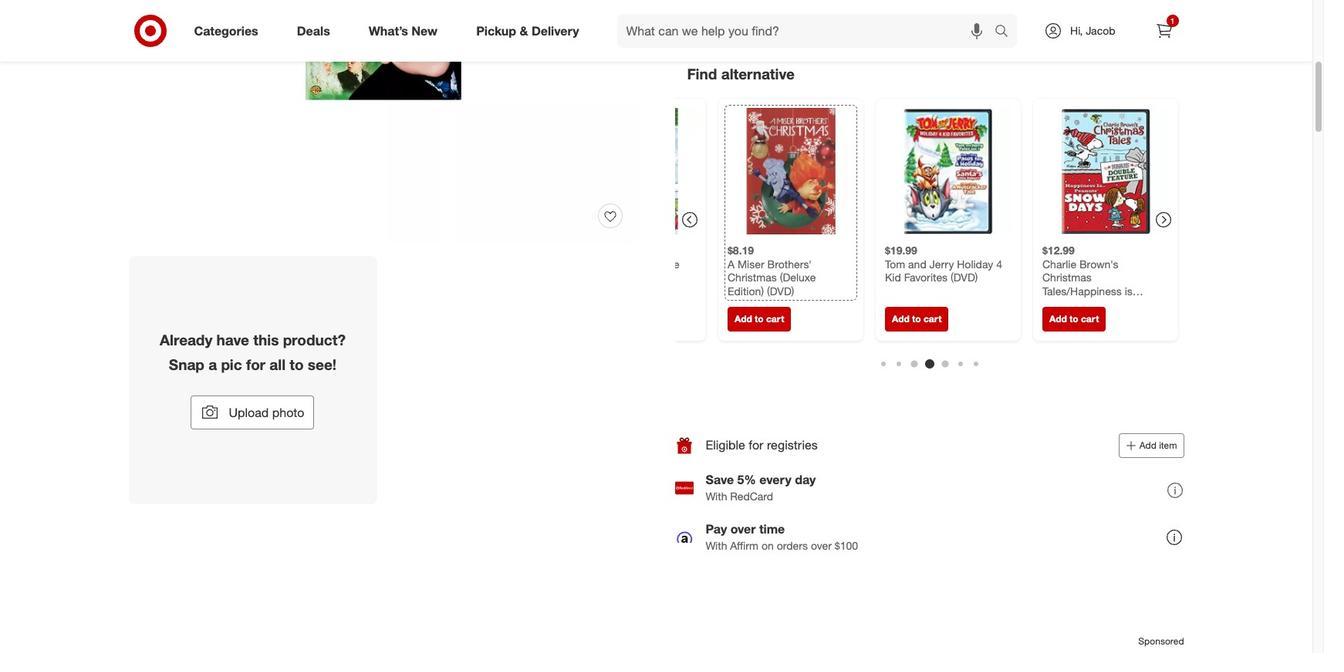 Task type: vqa. For each thing, say whether or not it's contained in the screenshot.
Dallas associated with Colors
no



Task type: locate. For each thing, give the bounding box(es) containing it.
(dvd) down brothers' on the right
[[767, 284, 794, 297]]

$8.19
[[727, 244, 754, 257]]

new
[[412, 23, 438, 38]]

find
[[687, 65, 717, 83]]

add to cart for $12.99 charlie brown's christmas tales/happiness is peanuts snow days (dvd)
[[1049, 313, 1099, 325]]

0 horizontal spatial christmas
[[570, 271, 619, 284]]

see!
[[308, 356, 337, 374]]

for right eligible on the bottom right of page
[[749, 438, 764, 453]]

all
[[270, 356, 286, 374]]

add item
[[1140, 440, 1177, 451]]

(dvd) down the peanuts
[[1042, 311, 1070, 324]]

jerry
[[929, 257, 954, 270]]

$11.29
[[570, 244, 602, 257]]

1 vertical spatial for
[[749, 438, 764, 453]]

brothers'
[[767, 257, 811, 270]]

2 with from the top
[[706, 540, 727, 553]]

snow
[[1085, 298, 1112, 311]]

add item button
[[1119, 434, 1184, 458]]

2 edition) from the left
[[727, 284, 764, 297]]

1 vertical spatial over
[[811, 540, 832, 553]]

(deluxe inside $11.29 'twas the night before christmas (deluxe edition) (dvd)
[[622, 271, 658, 284]]

to
[[854, 16, 866, 31], [754, 313, 763, 325], [912, 313, 921, 325], [1069, 313, 1078, 325], [290, 356, 304, 374]]

pickup & delivery link
[[463, 14, 599, 48]]

1 edition) from the left
[[570, 284, 606, 297]]

christmas down charlie
[[1042, 271, 1091, 284]]

0 horizontal spatial over
[[731, 522, 756, 537]]

(deluxe inside "$8.19 a miser brothers' christmas (deluxe edition) (dvd)"
[[780, 271, 816, 284]]

add to cart
[[827, 16, 893, 31], [734, 313, 784, 325], [892, 313, 941, 325], [1049, 313, 1099, 325]]

image gallery element
[[129, 0, 638, 505]]

on
[[762, 540, 774, 553]]

2 (deluxe from the left
[[780, 271, 816, 284]]

save
[[706, 473, 734, 488]]

pay
[[706, 522, 727, 537]]

a
[[209, 356, 217, 374]]

peanuts
[[1042, 298, 1082, 311]]

what's
[[369, 23, 408, 38]]

with inside pay over time with affirm on orders over $100
[[706, 540, 727, 553]]

time
[[759, 522, 785, 537]]

(dvd) inside "$8.19 a miser brothers' christmas (deluxe edition) (dvd)"
[[767, 284, 794, 297]]

1 (deluxe from the left
[[622, 271, 658, 284]]

eligible for registries
[[706, 438, 818, 453]]

christmas
[[570, 271, 619, 284], [727, 271, 777, 284], [1042, 271, 1091, 284]]

(deluxe down night
[[622, 271, 658, 284]]

over up affirm
[[731, 522, 756, 537]]

2 christmas from the left
[[727, 271, 777, 284]]

for left all
[[246, 356, 265, 374]]

over left $100
[[811, 540, 832, 553]]

(dvd) inside $19.99 tom and jerry holiday 4 kid favorites (dvd)
[[950, 271, 978, 284]]

1 christmas from the left
[[570, 271, 619, 284]]

edition) inside $11.29 'twas the night before christmas (deluxe edition) (dvd)
[[570, 284, 606, 297]]

delivery
[[532, 23, 579, 38]]

days
[[1115, 298, 1139, 311]]

holiday
[[957, 257, 993, 270]]

(dvd) down holiday
[[950, 271, 978, 284]]

jacob
[[1086, 24, 1116, 37]]

&
[[520, 23, 528, 38]]

edition) inside "$8.19 a miser brothers' christmas (deluxe edition) (dvd)"
[[727, 284, 764, 297]]

1 horizontal spatial edition)
[[727, 284, 764, 297]]

1 horizontal spatial for
[[749, 438, 764, 453]]

1 vertical spatial with
[[706, 540, 727, 553]]

2 horizontal spatial christmas
[[1042, 271, 1091, 284]]

add for $8.19 a miser brothers' christmas (deluxe edition) (dvd)
[[734, 313, 752, 325]]

4
[[996, 257, 1002, 270]]

a miser brothers' christmas (deluxe edition) (dvd) image
[[727, 108, 854, 235]]

hi,
[[1070, 24, 1083, 37]]

a
[[727, 257, 734, 270]]

1 link
[[1147, 14, 1181, 48]]

add to cart button for $8.19 a miser brothers' christmas (deluxe edition) (dvd)
[[727, 307, 791, 332]]

add to cart button
[[675, 6, 1045, 40], [727, 307, 791, 332], [885, 307, 948, 332], [1042, 307, 1106, 332]]

christmas inside "$8.19 a miser brothers' christmas (deluxe edition) (dvd)"
[[727, 271, 777, 284]]

with down pay
[[706, 540, 727, 553]]

(deluxe down brothers' on the right
[[780, 271, 816, 284]]

$11.29 'twas the night before christmas (deluxe edition) (dvd)
[[570, 244, 679, 297]]

add
[[827, 16, 850, 31], [734, 313, 752, 325], [892, 313, 909, 325], [1049, 313, 1067, 325], [1140, 440, 1157, 451]]

edition) down 'twas
[[570, 284, 606, 297]]

(dvd)
[[950, 271, 978, 284], [609, 284, 637, 297], [767, 284, 794, 297], [1042, 311, 1070, 324]]

a christmas story, 1 of 2 image
[[129, 0, 638, 244]]

save 5% every day with redcard
[[706, 473, 816, 504]]

miser
[[737, 257, 764, 270]]

edition)
[[570, 284, 606, 297], [727, 284, 764, 297]]

christmas down 'twas
[[570, 271, 619, 284]]

edition) down miser
[[727, 284, 764, 297]]

$8.19 a miser brothers' christmas (deluxe edition) (dvd)
[[727, 244, 816, 297]]

0 vertical spatial for
[[246, 356, 265, 374]]

$19.99 tom and jerry holiday 4 kid favorites (dvd)
[[885, 244, 1002, 284]]

0 horizontal spatial (deluxe
[[622, 271, 658, 284]]

cart
[[869, 16, 893, 31], [766, 313, 784, 325], [923, 313, 941, 325], [1081, 313, 1099, 325]]

christmas down miser
[[727, 271, 777, 284]]

3 christmas from the left
[[1042, 271, 1091, 284]]

1 with from the top
[[706, 490, 727, 504]]

over
[[731, 522, 756, 537], [811, 540, 832, 553]]

search button
[[988, 14, 1025, 51]]

is
[[1125, 284, 1132, 297]]

every
[[760, 473, 792, 488]]

0 vertical spatial with
[[706, 490, 727, 504]]

0 horizontal spatial edition)
[[570, 284, 606, 297]]

(dvd) down night
[[609, 284, 637, 297]]

with
[[706, 490, 727, 504], [706, 540, 727, 553]]

(dvd) inside $11.29 'twas the night before christmas (deluxe edition) (dvd)
[[609, 284, 637, 297]]

the
[[600, 257, 615, 270]]

with down save
[[706, 490, 727, 504]]

for inside already have this product? snap a pic for all to see!
[[246, 356, 265, 374]]

for
[[246, 356, 265, 374], [749, 438, 764, 453]]

0 horizontal spatial for
[[246, 356, 265, 374]]

1 horizontal spatial christmas
[[727, 271, 777, 284]]

(deluxe
[[622, 271, 658, 284], [780, 271, 816, 284]]

1 horizontal spatial (deluxe
[[780, 271, 816, 284]]

$12.99 charlie brown's christmas tales/happiness is peanuts snow days (dvd)
[[1042, 244, 1139, 324]]



Task type: describe. For each thing, give the bounding box(es) containing it.
upload
[[229, 405, 269, 420]]

search
[[988, 24, 1025, 40]]

what's new link
[[356, 14, 457, 48]]

$12.99
[[1042, 244, 1075, 257]]

day
[[795, 473, 816, 488]]

what's new
[[369, 23, 438, 38]]

add inside add item button
[[1140, 440, 1157, 451]]

already have this product? snap a pic for all to see!
[[160, 331, 346, 374]]

have
[[217, 331, 249, 349]]

'twas
[[570, 257, 597, 270]]

pay over time with affirm on orders over $100
[[706, 522, 858, 553]]

hi, jacob
[[1070, 24, 1116, 37]]

pickup
[[476, 23, 516, 38]]

1
[[1171, 16, 1175, 25]]

categories
[[194, 23, 258, 38]]

snap
[[169, 356, 204, 374]]

tales/happiness
[[1042, 284, 1122, 297]]

to inside already have this product? snap a pic for all to see!
[[290, 356, 304, 374]]

night
[[618, 257, 644, 270]]

find alternative
[[687, 65, 795, 83]]

christmas inside $11.29 'twas the night before christmas (deluxe edition) (dvd)
[[570, 271, 619, 284]]

eligible
[[706, 438, 745, 453]]

brown's
[[1079, 257, 1118, 270]]

redcard
[[730, 490, 773, 504]]

this
[[253, 331, 279, 349]]

$100
[[835, 540, 858, 553]]

add to cart for $8.19 a miser brothers' christmas (deluxe edition) (dvd)
[[734, 313, 784, 325]]

pickup & delivery
[[476, 23, 579, 38]]

0 vertical spatial over
[[731, 522, 756, 537]]

registries
[[767, 438, 818, 453]]

(dvd) inside $12.99 charlie brown's christmas tales/happiness is peanuts snow days (dvd)
[[1042, 311, 1070, 324]]

alternative
[[721, 65, 795, 83]]

tom
[[885, 257, 905, 270]]

to for $19.99 tom and jerry holiday 4 kid favorites (dvd)
[[912, 313, 921, 325]]

upload photo
[[229, 405, 304, 420]]

affirm
[[730, 540, 759, 553]]

tom and jerry holiday 4 kid favorites (dvd) image
[[885, 108, 1011, 235]]

with inside save 5% every day with redcard
[[706, 490, 727, 504]]

pic
[[221, 356, 242, 374]]

to for $8.19 a miser brothers' christmas (deluxe edition) (dvd)
[[754, 313, 763, 325]]

product?
[[283, 331, 346, 349]]

charlie
[[1042, 257, 1076, 270]]

photo
[[272, 405, 304, 420]]

add for $12.99 charlie brown's christmas tales/happiness is peanuts snow days (dvd)
[[1049, 313, 1067, 325]]

5%
[[738, 473, 756, 488]]

deals
[[297, 23, 330, 38]]

christmas inside $12.99 charlie brown's christmas tales/happiness is peanuts snow days (dvd)
[[1042, 271, 1091, 284]]

cart for $19.99 tom and jerry holiday 4 kid favorites (dvd)
[[923, 313, 941, 325]]

What can we help you find? suggestions appear below search field
[[617, 14, 999, 48]]

cart for $8.19 a miser brothers' christmas (deluxe edition) (dvd)
[[766, 313, 784, 325]]

to for $12.99 charlie brown's christmas tales/happiness is peanuts snow days (dvd)
[[1069, 313, 1078, 325]]

orders
[[777, 540, 808, 553]]

categories link
[[181, 14, 278, 48]]

add to cart button for $19.99 tom and jerry holiday 4 kid favorites (dvd)
[[885, 307, 948, 332]]

upload photo button
[[191, 396, 314, 430]]

before
[[647, 257, 679, 270]]

cart for $12.99 charlie brown's christmas tales/happiness is peanuts snow days (dvd)
[[1081, 313, 1099, 325]]

and
[[908, 257, 926, 270]]

kid
[[885, 271, 901, 284]]

add to cart button for $12.99 charlie brown's christmas tales/happiness is peanuts snow days (dvd)
[[1042, 307, 1106, 332]]

already
[[160, 331, 212, 349]]

add to cart for $19.99 tom and jerry holiday 4 kid favorites (dvd)
[[892, 313, 941, 325]]

deals link
[[284, 14, 349, 48]]

favorites
[[904, 271, 947, 284]]

sponsored
[[1139, 636, 1184, 647]]

$19.99
[[885, 244, 917, 257]]

1 horizontal spatial over
[[811, 540, 832, 553]]

charlie brown's christmas tales/happiness is peanuts snow days (dvd) image
[[1042, 108, 1169, 235]]

'twas the night before christmas (deluxe edition) (dvd) image
[[570, 108, 697, 235]]

item
[[1159, 440, 1177, 451]]

add for $19.99 tom and jerry holiday 4 kid favorites (dvd)
[[892, 313, 909, 325]]



